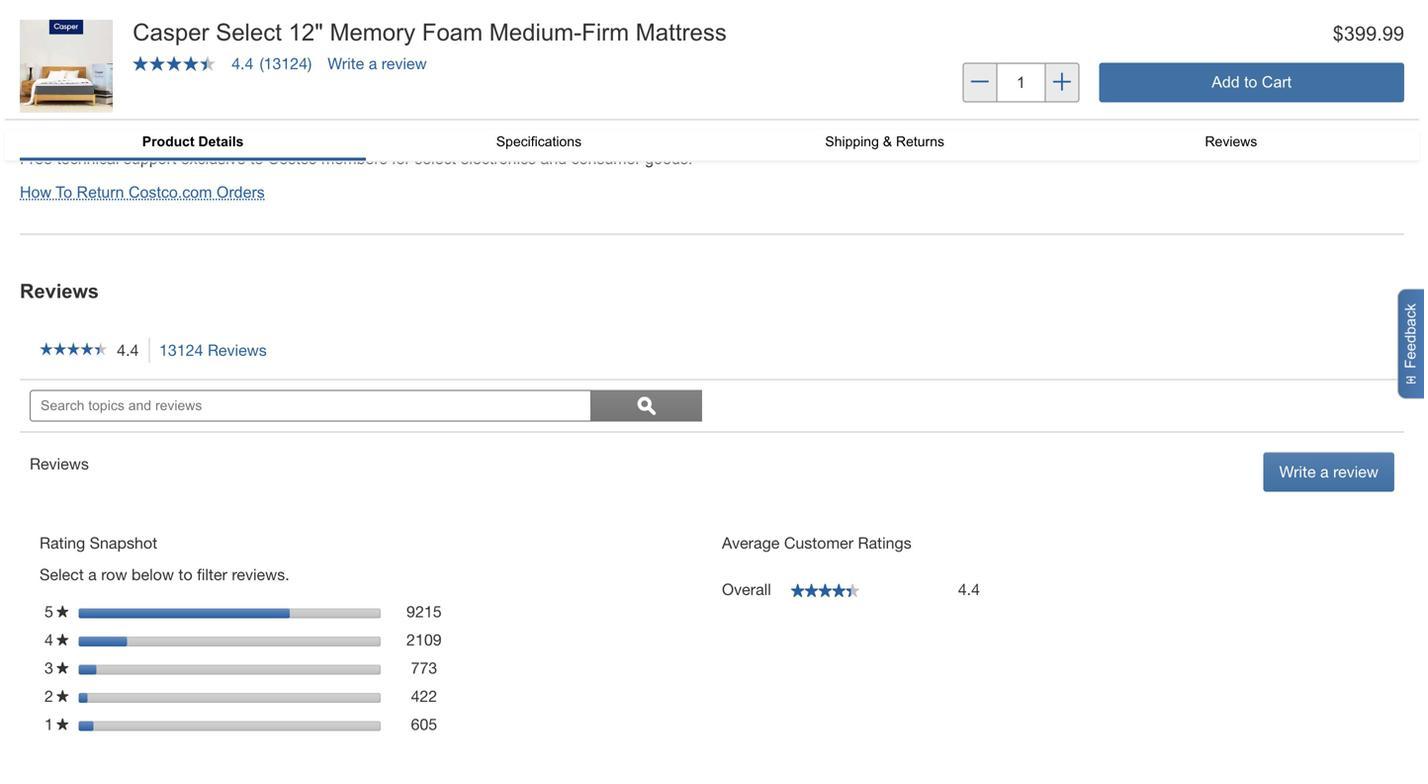 Task type: locate. For each thing, give the bounding box(es) containing it.
to down services
[[250, 150, 264, 168]]

1 vertical spatial a
[[1321, 463, 1329, 482]]

ratings
[[858, 534, 912, 553]]

0 vertical spatial 4.4
[[232, 54, 254, 73]]

0 horizontal spatial a
[[88, 566, 97, 584]]

★ down 3 ★
[[56, 690, 69, 703]]

2 ★ from the top
[[56, 634, 69, 647]]

to
[[250, 150, 264, 168], [178, 566, 193, 584]]

specifications
[[496, 134, 582, 149]]

1 ★ from the top
[[56, 606, 69, 619]]

1 horizontal spatial write a review button
[[1264, 453, 1395, 492]]

0 vertical spatial to
[[250, 150, 264, 168]]

rating
[[40, 534, 85, 553]]

medium-
[[490, 19, 582, 46]]

1 horizontal spatial select
[[216, 19, 282, 46]]

consumer
[[571, 150, 641, 168]]

customer
[[416, 25, 484, 43], [784, 534, 854, 553]]

1 horizontal spatial write
[[1280, 463, 1316, 482]]

technical
[[73, 126, 139, 144]]

1 horizontal spatial .
[[542, 25, 546, 43]]

0 vertical spatial a
[[369, 54, 377, 73]]

0 horizontal spatial to
[[178, 566, 193, 584]]

contact customer service link
[[357, 25, 542, 43]]

1 horizontal spatial to
[[250, 150, 264, 168]]

1 horizontal spatial review
[[1334, 463, 1379, 482]]

. left "firm"
[[542, 25, 546, 43]]

1 vertical spatial select
[[40, 566, 84, 584]]

select down rating
[[40, 566, 84, 584]]

4 ★ from the top
[[56, 690, 69, 703]]

select up 4.4 (13124)
[[216, 19, 282, 46]]

select
[[216, 19, 282, 46], [40, 566, 84, 584]]

★ up 4 ★
[[56, 606, 69, 619]]

None telephone field
[[998, 63, 1045, 102]]

2 ★
[[45, 688, 69, 706]]

return down technical
[[77, 184, 124, 202]]

firm
[[582, 19, 629, 46]]

casper up the policy
[[133, 19, 209, 46]]

0 vertical spatial select
[[216, 19, 282, 46]]

view costco's return policy .
[[20, 59, 220, 77]]

1 vertical spatial to
[[178, 566, 193, 584]]

how
[[20, 184, 51, 202]]

773
[[411, 660, 437, 678]]

★ down "2 ★"
[[56, 718, 69, 731]]

review inside "tab panel"
[[1334, 463, 1379, 482]]

reviews
[[1205, 134, 1258, 149], [20, 281, 99, 302], [208, 342, 267, 360], [30, 455, 89, 474]]

3 ★ from the top
[[56, 662, 69, 675]]

0 horizontal spatial select
[[40, 566, 84, 584]]

and up support
[[144, 126, 170, 144]]

★ for 4
[[56, 634, 69, 647]]

13124
[[159, 342, 203, 360]]

1 vertical spatial write a review
[[1280, 463, 1379, 482]]

write
[[328, 54, 364, 73], [1280, 463, 1316, 482]]

5 ★
[[45, 603, 69, 621]]

★ for 5
[[56, 606, 69, 619]]

0 vertical spatial return
[[123, 59, 170, 77]]

shipping
[[826, 134, 879, 149]]

to left filter
[[178, 566, 193, 584]]

ϙ button
[[591, 390, 702, 422]]

1 horizontal spatial and
[[541, 150, 567, 168]]

write a review button
[[328, 54, 427, 73], [1264, 453, 1395, 492]]

1 vertical spatial write a review button
[[1264, 453, 1395, 492]]

ϙ
[[638, 397, 656, 416]]

★ inside 3 ★
[[56, 662, 69, 675]]

select a row below to filter reviews.
[[40, 566, 290, 584]]

1 vertical spatial return
[[77, 184, 124, 202]]

1 vertical spatial customer
[[784, 534, 854, 553]]

please
[[298, 93, 344, 110]]

sleeper's
[[89, 11, 172, 32]]

goods.
[[645, 150, 693, 168]]

customer left ratings
[[784, 534, 854, 553]]

1 vertical spatial costco
[[268, 150, 317, 168]]

★ inside "2 ★"
[[56, 690, 69, 703]]

0 vertical spatial review
[[382, 54, 427, 73]]

0 horizontal spatial casper
[[20, 11, 84, 32]]

4
[[45, 631, 56, 650]]

Search topics and reviews search region search field
[[20, 381, 712, 432]]

0 vertical spatial write a review button
[[328, 54, 427, 73]]

customer left service
[[416, 25, 484, 43]]

.
[[542, 25, 546, 43], [216, 59, 220, 77]]

write a review
[[328, 54, 427, 73], [1280, 463, 1379, 482]]

0 horizontal spatial write
[[328, 54, 364, 73]]

contact customer service .
[[357, 25, 546, 43]]

customer inside 'reviews' "tab panel"
[[784, 534, 854, 553]]

select
[[415, 150, 456, 168]]

4.4
[[232, 54, 254, 73], [117, 342, 139, 360], [958, 581, 980, 599]]

. down manual at the left of page
[[216, 59, 220, 77]]

2 vertical spatial 4.4
[[958, 581, 980, 599]]

feedback link
[[1398, 289, 1425, 400]]

for
[[20, 93, 44, 110]]

★ inside 5 ★
[[56, 606, 69, 619]]

write a review inside 'reviews' "tab panel"
[[1280, 463, 1379, 482]]

$
[[1333, 23, 1344, 45]]

5 ★ from the top
[[56, 718, 69, 731]]

casper
[[20, 11, 84, 32], [133, 19, 209, 46]]

1 vertical spatial .
[[216, 59, 220, 77]]

★ inside 1 ★
[[56, 718, 69, 731]]

0 vertical spatial customer
[[416, 25, 484, 43]]

1 horizontal spatial customer
[[784, 534, 854, 553]]

and down specifications
[[541, 150, 567, 168]]

None button
[[1100, 63, 1405, 102]]

reviews.
[[232, 566, 290, 584]]

costco down services
[[268, 150, 317, 168]]

return
[[123, 59, 170, 77], [77, 184, 124, 202]]

3
[[45, 660, 56, 678]]

casper up view
[[20, 11, 84, 32]]

customer for contact
[[416, 25, 484, 43]]

costco technical and warranty services link
[[20, 126, 303, 144]]

☆☆☆☆☆
[[40, 342, 107, 356], [40, 342, 107, 356]]

return for policy
[[123, 59, 170, 77]]

2
[[45, 688, 56, 706]]

★ for 3
[[56, 662, 69, 675]]

2 vertical spatial a
[[88, 566, 97, 584]]

0 horizontal spatial 4.4
[[117, 342, 139, 360]]

view
[[20, 59, 54, 77]]

and
[[144, 126, 170, 144], [541, 150, 567, 168]]

write a review button inside 'reviews' "tab panel"
[[1264, 453, 1395, 492]]

1 horizontal spatial 4.4
[[232, 54, 254, 73]]

Search topics and reviews text field
[[30, 390, 591, 422]]

snapshot
[[90, 534, 157, 553]]

1 horizontal spatial casper
[[133, 19, 209, 46]]

shipping & returns link
[[712, 130, 1058, 153]]

0 horizontal spatial costco
[[20, 126, 69, 144]]

★ inside 4 ★
[[56, 634, 69, 647]]

0 vertical spatial write a review
[[328, 54, 427, 73]]

product
[[142, 134, 195, 149]]

★ down 5 ★
[[56, 634, 69, 647]]

0 vertical spatial write
[[328, 54, 364, 73]]

return up 'warranty' on the top left of page
[[123, 59, 170, 77]]

1 vertical spatial review
[[1334, 463, 1379, 482]]

costco up free
[[20, 126, 69, 144]]

0 horizontal spatial write a review button
[[328, 54, 427, 73]]

1
[[45, 716, 56, 734]]

1 horizontal spatial write a review
[[1280, 463, 1379, 482]]

★ down 4 ★
[[56, 662, 69, 675]]

★
[[56, 606, 69, 619], [56, 634, 69, 647], [56, 662, 69, 675], [56, 690, 69, 703], [56, 718, 69, 731]]

★★★★★
[[791, 584, 860, 598], [791, 584, 860, 598]]

return for costco.com
[[77, 184, 124, 202]]

how to return costco.com orders
[[20, 184, 265, 202]]

422
[[411, 688, 437, 706]]

0 horizontal spatial customer
[[416, 25, 484, 43]]

0 horizontal spatial and
[[144, 126, 170, 144]]

1 vertical spatial write
[[1280, 463, 1316, 482]]



Task type: vqa. For each thing, say whether or not it's contained in the screenshot.
top SHOP
no



Task type: describe. For each thing, give the bounding box(es) containing it.
to inside 'reviews' "tab panel"
[[178, 566, 193, 584]]

details
[[198, 134, 244, 149]]

1 vertical spatial 4.4
[[117, 342, 139, 360]]

filter
[[197, 566, 227, 584]]

specifications link
[[366, 130, 712, 153]]

services
[[242, 126, 303, 144]]

support
[[124, 150, 176, 168]]

casper sleeper's manual
[[20, 11, 242, 32]]

members
[[322, 150, 388, 168]]

4.4 (13124)
[[232, 54, 312, 73]]

average
[[722, 534, 780, 553]]

overall
[[722, 581, 771, 599]]

★ for 2
[[56, 690, 69, 703]]

2 horizontal spatial 4.4
[[958, 581, 980, 599]]

605
[[411, 716, 437, 734]]

0 horizontal spatial write a review
[[328, 54, 427, 73]]

information,
[[211, 93, 293, 110]]

foam
[[422, 19, 483, 46]]

4 ★
[[45, 631, 69, 650]]

product details
[[142, 134, 244, 149]]

1 horizontal spatial costco
[[268, 150, 317, 168]]

(13124)
[[260, 54, 312, 73]]

product details link
[[20, 130, 366, 158]]

manufacturer
[[48, 93, 141, 110]]

costco's return policy link
[[58, 59, 216, 77]]

costco.com
[[129, 184, 212, 202]]

0 horizontal spatial .
[[216, 59, 220, 77]]

shipping & returns
[[826, 134, 945, 149]]

casper for casper sleeper's manual
[[20, 11, 84, 32]]

5
[[45, 603, 56, 621]]

warranty
[[174, 126, 238, 144]]

9215
[[407, 603, 442, 621]]

select inside 'reviews' "tab panel"
[[40, 566, 84, 584]]

0 vertical spatial costco
[[20, 126, 69, 144]]

1 horizontal spatial a
[[369, 54, 377, 73]]

to inside costco technical and warranty services free technical support exclusive to costco members for select electronics and consumer goods.
[[250, 150, 264, 168]]

2 horizontal spatial a
[[1321, 463, 1329, 482]]

manual
[[177, 11, 242, 32]]

below
[[132, 566, 174, 584]]

13124 reviews link
[[158, 338, 278, 364]]

row
[[101, 566, 127, 584]]

average customer ratings
[[722, 534, 912, 553]]

how to return costco.com orders link
[[20, 184, 265, 202]]

0 vertical spatial .
[[542, 25, 546, 43]]

feedback
[[1403, 304, 1419, 369]]

for
[[392, 150, 410, 168]]

memory
[[330, 19, 416, 46]]

policy
[[175, 59, 216, 77]]

write inside 'reviews' "tab panel"
[[1280, 463, 1316, 482]]

reviews tab panel
[[5, 204, 1420, 771]]

free
[[20, 150, 52, 168]]

2109
[[407, 631, 442, 650]]

0 horizontal spatial review
[[382, 54, 427, 73]]

★ for 1
[[56, 718, 69, 731]]

reviews link
[[1058, 130, 1405, 153]]

orders
[[217, 184, 265, 202]]

electronics
[[461, 150, 536, 168]]

0 vertical spatial and
[[144, 126, 170, 144]]

1 vertical spatial and
[[541, 150, 567, 168]]

12"
[[288, 19, 323, 46]]

technical
[[57, 150, 119, 168]]

casper select 12" memory foam medium-firm mattress
[[133, 19, 727, 46]]

13124 reviews
[[159, 342, 267, 360]]

casper select 12 image
[[20, 20, 113, 113]]

1 ★
[[45, 716, 69, 734]]

customer for average
[[784, 534, 854, 553]]

rating snapshot
[[40, 534, 157, 553]]

&
[[883, 134, 893, 149]]

adored
[[20, 88, 86, 109]]

costco technical and warranty services free technical support exclusive to costco members for select electronics and consumer goods.
[[20, 126, 693, 168]]

warranty
[[146, 93, 206, 110]]

3 ★
[[45, 660, 69, 678]]

service
[[489, 25, 542, 43]]

for manufacturer warranty information, please
[[20, 93, 349, 110]]

contact
[[357, 25, 411, 43]]

to
[[56, 184, 72, 202]]

costco's
[[58, 59, 118, 77]]

returns
[[896, 134, 945, 149]]

399.99
[[1344, 23, 1405, 45]]

casper for casper select 12" memory foam medium-firm mattress
[[133, 19, 209, 46]]

mattress
[[636, 19, 727, 46]]

exclusive
[[181, 150, 246, 168]]



